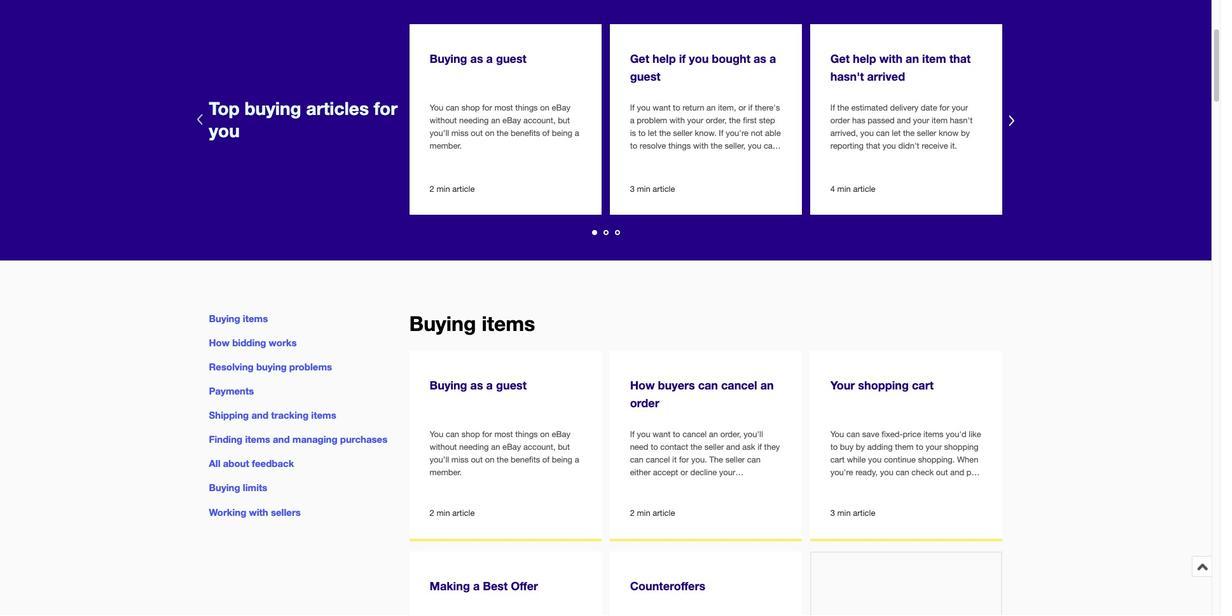 Task type: vqa. For each thing, say whether or not it's contained in the screenshot.
You'Ll to the bottom
yes



Task type: locate. For each thing, give the bounding box(es) containing it.
2 for making a best offer
[[630, 509, 635, 519]]

1 vertical spatial out
[[471, 456, 483, 465]]

1 horizontal spatial if
[[749, 103, 753, 113]]

ask down the you'll
[[743, 443, 756, 453]]

your up the shopping.
[[926, 443, 942, 453]]

your
[[952, 103, 968, 113], [687, 116, 704, 126], [913, 116, 930, 126], [926, 443, 942, 453], [719, 469, 736, 478]]

0 vertical spatial account,
[[524, 116, 556, 126]]

1 vertical spatial account,
[[524, 443, 556, 453]]

1 horizontal spatial let
[[892, 129, 901, 138]]

contact
[[661, 443, 688, 453]]

if for get help with an item that hasn't arrived
[[831, 103, 835, 113]]

1 vertical spatial shop
[[462, 430, 480, 440]]

and down delivery
[[897, 116, 911, 126]]

2 let from the left
[[892, 129, 901, 138]]

0 horizontal spatial how
[[209, 337, 230, 349]]

0 horizontal spatial hasn't
[[831, 69, 864, 83]]

0 vertical spatial by
[[961, 129, 970, 138]]

1 vertical spatial most
[[495, 430, 513, 440]]

making a best offer
[[430, 580, 538, 594]]

0 vertical spatial cancel
[[721, 379, 757, 393]]

buying
[[245, 98, 301, 119], [256, 362, 287, 373]]

1 get from the left
[[630, 52, 650, 66]]

0 horizontal spatial cart
[[831, 456, 845, 465]]

0 vertical spatial order
[[831, 116, 850, 126]]

for inside 'top buying articles for you'
[[374, 98, 398, 119]]

if up need in the bottom of the page
[[630, 430, 635, 440]]

you're down while
[[831, 469, 853, 478]]

2 help from the left
[[853, 52, 877, 66]]

let up didn't
[[892, 129, 901, 138]]

0 vertical spatial without
[[430, 116, 457, 126]]

2 you'll from the top
[[430, 456, 449, 465]]

2
[[430, 185, 434, 194], [430, 509, 434, 519], [630, 509, 635, 519]]

1 vertical spatial shopping
[[945, 443, 979, 453]]

if for how buyers can cancel an order
[[630, 430, 635, 440]]

item
[[923, 52, 947, 66], [932, 116, 948, 126]]

there's
[[755, 103, 780, 113]]

cancel up the contact
[[683, 430, 707, 440]]

0 vertical spatial that
[[950, 52, 971, 66]]

item up date at the right of page
[[923, 52, 947, 66]]

0 vertical spatial order,
[[706, 116, 727, 126]]

shopping down you'd
[[945, 443, 979, 453]]

want for how buyers can cancel an order
[[653, 430, 671, 440]]

being
[[552, 129, 573, 138], [552, 456, 573, 465]]

0 vertical spatial needing
[[459, 116, 489, 126]]

hasn't up know
[[950, 116, 973, 126]]

receive
[[922, 141, 948, 151]]

2 most from the top
[[495, 430, 513, 440]]

a inside get help if you bought as a guest
[[770, 52, 776, 66]]

0 vertical spatial you can shop for most things on ebay without needing an ebay account, but you'll miss out on the benefits of being a member.
[[430, 103, 579, 151]]

1 miss from the top
[[452, 129, 469, 138]]

order down buyers
[[630, 397, 660, 411]]

2 you can shop for most things on ebay without needing an ebay account, but you'll miss out on the benefits of being a member. from the top
[[430, 430, 579, 478]]

2 but from the top
[[558, 443, 570, 453]]

help up "arrived"
[[853, 52, 877, 66]]

or up request.
[[681, 469, 688, 478]]

order up arrived, at the top right
[[831, 116, 850, 126]]

managing
[[293, 434, 338, 446]]

member.
[[430, 141, 462, 151], [430, 469, 462, 478]]

0 vertical spatial member.
[[430, 141, 462, 151]]

working with sellers link
[[209, 507, 301, 518]]

or
[[739, 103, 746, 113], [681, 469, 688, 478]]

0 vertical spatial hasn't
[[831, 69, 864, 83]]

can
[[446, 103, 459, 113], [876, 129, 890, 138], [764, 141, 777, 151], [698, 379, 718, 393], [446, 430, 459, 440], [847, 430, 860, 440], [630, 456, 644, 465], [747, 456, 761, 465], [896, 469, 910, 478]]

0 vertical spatial you'll
[[430, 129, 449, 138]]

0 vertical spatial things
[[515, 103, 538, 113]]

1 vertical spatial you'll
[[430, 456, 449, 465]]

1 vertical spatial order,
[[721, 430, 742, 440]]

if left they
[[758, 443, 762, 453]]

request.
[[677, 481, 707, 491]]

3 min article for get help if you bought as a guest
[[630, 185, 675, 194]]

seller inside if the estimated delivery date for your order has passed and your item hasn't arrived, you can let the seller know by reporting that you didn't receive it.
[[917, 129, 937, 138]]

arrived,
[[831, 129, 858, 138]]

step
[[759, 116, 775, 126]]

want up problem
[[653, 103, 671, 113]]

shipping and tracking items
[[209, 410, 336, 421]]

want up the contact
[[653, 430, 671, 440]]

hasn't
[[831, 69, 864, 83], [950, 116, 973, 126]]

you're inside you can save fixed-price items you'd like to buy by adding them to your shopping cart while you continue shopping. when you're ready, you can check out and pay for multiple items in one go.
[[831, 469, 853, 478]]

1 vertical spatial 3 min article
[[831, 509, 876, 519]]

buying as a guest
[[430, 52, 527, 66], [430, 379, 527, 393]]

1 vertical spatial being
[[552, 456, 573, 465]]

by up while
[[856, 443, 865, 453]]

1 vertical spatial cart
[[831, 456, 845, 465]]

let inside if the estimated delivery date for your order has passed and your item hasn't arrived, you can let the seller know by reporting that you didn't receive it.
[[892, 129, 901, 138]]

cart up price
[[912, 379, 934, 393]]

want inside if you want to return an item, or if there's a problem with your order, the first step is to let the seller know. if you're not able to resolve things with the seller, you can ask us to help.
[[653, 103, 671, 113]]

if up arrived, at the top right
[[831, 103, 835, 113]]

out
[[471, 129, 483, 138], [471, 456, 483, 465], [936, 469, 948, 478]]

buying down the works
[[256, 362, 287, 373]]

order, up know.
[[706, 116, 727, 126]]

to left return
[[673, 103, 681, 113]]

if up is
[[630, 103, 635, 113]]

1 horizontal spatial hasn't
[[950, 116, 973, 126]]

an inside if you want to cancel an order, you'll need to contact the seller and ask if they can cancel it for you. the seller can either accept or decline your cancellation request.
[[709, 430, 718, 440]]

0 horizontal spatial get
[[630, 52, 650, 66]]

1 horizontal spatial ask
[[743, 443, 756, 453]]

1 vertical spatial you can shop for most things on ebay without needing an ebay account, but you'll miss out on the benefits of being a member.
[[430, 430, 579, 478]]

buying right top
[[245, 98, 301, 119]]

0 vertical spatial want
[[653, 103, 671, 113]]

making
[[430, 580, 470, 594]]

1 vertical spatial member.
[[430, 469, 462, 478]]

help inside get help if you bought as a guest
[[653, 52, 676, 66]]

0 vertical spatial if
[[679, 52, 686, 66]]

1 horizontal spatial that
[[950, 52, 971, 66]]

0 vertical spatial you're
[[726, 129, 749, 138]]

3 for get help if you bought as a guest
[[630, 185, 635, 194]]

buying inside 'top buying articles for you'
[[245, 98, 301, 119]]

0 horizontal spatial if
[[679, 52, 686, 66]]

1 horizontal spatial cart
[[912, 379, 934, 393]]

1 vertical spatial order
[[630, 397, 660, 411]]

1 vertical spatial you're
[[831, 469, 853, 478]]

cart inside you can save fixed-price items you'd like to buy by adding them to your shopping cart while you continue shopping. when you're ready, you can check out and pay for multiple items in one go.
[[831, 456, 845, 465]]

your up know
[[952, 103, 968, 113]]

item,
[[718, 103, 736, 113]]

2 horizontal spatial cancel
[[721, 379, 757, 393]]

1 let from the left
[[648, 129, 657, 138]]

by inside you can save fixed-price items you'd like to buy by adding them to your shopping cart while you continue shopping. when you're ready, you can check out and pay for multiple items in one go.
[[856, 443, 865, 453]]

1 horizontal spatial get
[[831, 52, 850, 66]]

2 vertical spatial guest
[[496, 379, 527, 393]]

1 horizontal spatial 3
[[831, 509, 835, 519]]

your down return
[[687, 116, 704, 126]]

0 vertical spatial most
[[495, 103, 513, 113]]

payments link
[[209, 386, 254, 397]]

seller
[[673, 129, 693, 138], [917, 129, 937, 138], [705, 443, 724, 453], [726, 456, 745, 465]]

1 vertical spatial that
[[866, 141, 881, 151]]

0 horizontal spatial by
[[856, 443, 865, 453]]

one
[[905, 481, 919, 491]]

estimated
[[852, 103, 888, 113]]

your shopping cart
[[831, 379, 934, 393]]

ask inside if you want to cancel an order, you'll need to contact the seller and ask if they can cancel it for you. the seller can either accept or decline your cancellation request.
[[743, 443, 756, 453]]

article
[[453, 185, 475, 194], [653, 185, 675, 194], [853, 185, 876, 194], [453, 509, 475, 519], [653, 509, 675, 519], [853, 509, 876, 519]]

and up 'feedback'
[[273, 434, 290, 446]]

if the estimated delivery date for your order has passed and your item hasn't arrived, you can let the seller know by reporting that you didn't receive it.
[[831, 103, 973, 151]]

2 buying as a guest from the top
[[430, 379, 527, 393]]

1 vertical spatial miss
[[452, 456, 469, 465]]

you down continue
[[880, 469, 894, 478]]

0 vertical spatial 3 min article
[[630, 185, 675, 194]]

seller left know.
[[673, 129, 693, 138]]

for inside if the estimated delivery date for your order has passed and your item hasn't arrived, you can let the seller know by reporting that you didn't receive it.
[[940, 103, 950, 113]]

you
[[689, 52, 709, 66], [637, 103, 651, 113], [209, 120, 240, 141], [861, 129, 874, 138], [748, 141, 762, 151], [883, 141, 896, 151], [637, 430, 651, 440], [868, 456, 882, 465], [880, 469, 894, 478]]

1 vertical spatial by
[[856, 443, 865, 453]]

help
[[653, 52, 676, 66], [853, 52, 877, 66]]

3 for your shopping cart
[[831, 509, 835, 519]]

top
[[209, 98, 240, 119]]

1 vertical spatial item
[[932, 116, 948, 126]]

1 help from the left
[[653, 52, 676, 66]]

1 vertical spatial but
[[558, 443, 570, 453]]

out inside you can save fixed-price items you'd like to buy by adding them to your shopping cart while you continue shopping. when you're ready, you can check out and pay for multiple items in one go.
[[936, 469, 948, 478]]

you'll
[[744, 430, 763, 440]]

how bidding works link
[[209, 337, 297, 349]]

0 horizontal spatial let
[[648, 129, 657, 138]]

1 vertical spatial cancel
[[683, 430, 707, 440]]

buying for articles
[[245, 98, 301, 119]]

hasn't up the estimated
[[831, 69, 864, 83]]

how inside the 'how buyers can cancel an order'
[[630, 379, 655, 393]]

to right "us"
[[656, 154, 664, 164]]

1 horizontal spatial how
[[630, 379, 655, 393]]

with inside get help with an item that hasn't arrived
[[880, 52, 903, 66]]

order, inside if you want to return an item, or if there's a problem with your order, the first step is to let the seller know. if you're not able to resolve things with the seller, you can ask us to help.
[[706, 116, 727, 126]]

you're inside if you want to return an item, or if there's a problem with your order, the first step is to let the seller know. if you're not able to resolve things with the seller, you can ask us to help.
[[726, 129, 749, 138]]

0 horizontal spatial that
[[866, 141, 881, 151]]

1 want from the top
[[653, 103, 671, 113]]

1 vertical spatial if
[[749, 103, 753, 113]]

3 min article down "us"
[[630, 185, 675, 194]]

help for arrived
[[853, 52, 877, 66]]

all about feedback
[[209, 458, 294, 470]]

account,
[[524, 116, 556, 126], [524, 443, 556, 453]]

0 vertical spatial item
[[923, 52, 947, 66]]

1 vertical spatial buying as a guest
[[430, 379, 527, 393]]

that inside if the estimated delivery date for your order has passed and your item hasn't arrived, you can let the seller know by reporting that you didn't receive it.
[[866, 141, 881, 151]]

multiple
[[843, 481, 872, 491]]

you're up seller,
[[726, 129, 749, 138]]

0 vertical spatial guest
[[496, 52, 527, 66]]

you inside you can save fixed-price items you'd like to buy by adding them to your shopping cart while you continue shopping. when you're ready, you can check out and pay for multiple items in one go.
[[831, 430, 844, 440]]

buying for problems
[[256, 362, 287, 373]]

resolving buying problems
[[209, 362, 332, 373]]

the
[[838, 103, 849, 113], [729, 116, 741, 126], [497, 129, 509, 138], [659, 129, 671, 138], [903, 129, 915, 138], [711, 141, 723, 151], [691, 443, 702, 453], [497, 456, 509, 465]]

article for either
[[653, 509, 675, 519]]

1 shop from the top
[[462, 103, 480, 113]]

you up need in the bottom of the page
[[637, 430, 651, 440]]

but
[[558, 116, 570, 126], [558, 443, 570, 453]]

1 horizontal spatial buying items
[[409, 312, 535, 336]]

cart
[[912, 379, 934, 393], [831, 456, 845, 465]]

1 vertical spatial how
[[630, 379, 655, 393]]

order inside if the estimated delivery date for your order has passed and your item hasn't arrived, you can let the seller know by reporting that you didn't receive it.
[[831, 116, 850, 126]]

if up first
[[749, 103, 753, 113]]

offer
[[511, 580, 538, 594]]

an inside get help with an item that hasn't arrived
[[906, 52, 919, 66]]

an
[[906, 52, 919, 66], [707, 103, 716, 113], [491, 116, 500, 126], [761, 379, 774, 393], [709, 430, 718, 440], [491, 443, 500, 453]]

2 get from the left
[[831, 52, 850, 66]]

with up "arrived"
[[880, 52, 903, 66]]

cancel
[[721, 379, 757, 393], [683, 430, 707, 440], [646, 456, 670, 465]]

seller right 'the'
[[726, 456, 745, 465]]

0 vertical spatial but
[[558, 116, 570, 126]]

0 vertical spatial 3
[[630, 185, 635, 194]]

2 shop from the top
[[462, 430, 480, 440]]

and left they
[[726, 443, 740, 453]]

1 horizontal spatial help
[[853, 52, 877, 66]]

your down 'the'
[[719, 469, 736, 478]]

if
[[679, 52, 686, 66], [749, 103, 753, 113], [758, 443, 762, 453]]

3 min article down multiple
[[831, 509, 876, 519]]

1 vertical spatial without
[[430, 443, 457, 453]]

you inside 'top buying articles for you'
[[209, 120, 240, 141]]

if inside if the estimated delivery date for your order has passed and your item hasn't arrived, you can let the seller know by reporting that you didn't receive it.
[[831, 103, 835, 113]]

1 horizontal spatial 3 min article
[[831, 509, 876, 519]]

buying items
[[409, 312, 535, 336], [209, 313, 268, 325]]

or up first
[[739, 103, 746, 113]]

to right is
[[639, 129, 646, 138]]

an inside the 'how buyers can cancel an order'
[[761, 379, 774, 393]]

1 horizontal spatial order
[[831, 116, 850, 126]]

let down problem
[[648, 129, 657, 138]]

2 want from the top
[[653, 430, 671, 440]]

0 horizontal spatial order
[[630, 397, 660, 411]]

min for you're
[[637, 185, 651, 194]]

or inside if you want to cancel an order, you'll need to contact the seller and ask if they can cancel it for you. the seller can either accept or decline your cancellation request.
[[681, 469, 688, 478]]

item up know
[[932, 116, 948, 126]]

feedback
[[252, 458, 294, 470]]

0 horizontal spatial 3
[[630, 185, 635, 194]]

order, left the you'll
[[721, 430, 742, 440]]

buy
[[840, 443, 854, 453]]

you down not
[[748, 141, 762, 151]]

you can shop for most things on ebay without needing an ebay account, but you'll miss out on the benefits of being a member.
[[430, 103, 579, 151], [430, 430, 579, 478]]

your
[[831, 379, 855, 393]]

3
[[630, 185, 635, 194], [831, 509, 835, 519]]

cancel up accept
[[646, 456, 670, 465]]

if left bought
[[679, 52, 686, 66]]

2 min article for making a best offer
[[630, 509, 675, 519]]

finding items and managing purchases link
[[209, 434, 388, 446]]

items
[[482, 312, 535, 336], [243, 313, 268, 325], [311, 410, 336, 421], [924, 430, 944, 440], [245, 434, 270, 446], [874, 481, 894, 491]]

0 horizontal spatial help
[[653, 52, 676, 66]]

you down top
[[209, 120, 240, 141]]

working
[[209, 507, 246, 518]]

1 vertical spatial of
[[543, 456, 550, 465]]

help up problem
[[653, 52, 676, 66]]

how left buyers
[[630, 379, 655, 393]]

1 horizontal spatial cancel
[[683, 430, 707, 440]]

order
[[831, 116, 850, 126], [630, 397, 660, 411]]

0 vertical spatial miss
[[452, 129, 469, 138]]

1 vertical spatial 3
[[831, 509, 835, 519]]

if inside if you want to return an item, or if there's a problem with your order, the first step is to let the seller know. if you're not able to resolve things with the seller, you can ask us to help.
[[749, 103, 753, 113]]

4
[[831, 185, 835, 194]]

0 vertical spatial buying
[[245, 98, 301, 119]]

cancel up the you'll
[[721, 379, 757, 393]]

0 vertical spatial buying as a guest
[[430, 52, 527, 66]]

2 horizontal spatial if
[[758, 443, 762, 453]]

1 vertical spatial hasn't
[[950, 116, 973, 126]]

hasn't inside if the estimated delivery date for your order has passed and your item hasn't arrived, you can let the seller know by reporting that you didn't receive it.
[[950, 116, 973, 126]]

1 vertical spatial or
[[681, 469, 688, 478]]

shopping
[[858, 379, 909, 393], [945, 443, 979, 453]]

how up resolving
[[209, 337, 230, 349]]

min for didn't
[[838, 185, 851, 194]]

cart down buy on the bottom right of page
[[831, 456, 845, 465]]

things inside if you want to return an item, or if there's a problem with your order, the first step is to let the seller know. if you're not able to resolve things with the seller, you can ask us to help.
[[669, 141, 691, 151]]

0 horizontal spatial 3 min article
[[630, 185, 675, 194]]

seller up receive
[[917, 129, 937, 138]]

3 min article
[[630, 185, 675, 194], [831, 509, 876, 519]]

you left bought
[[689, 52, 709, 66]]

works
[[269, 337, 297, 349]]

0 horizontal spatial or
[[681, 469, 688, 478]]

accept
[[653, 469, 678, 478]]

best
[[483, 580, 508, 594]]

by right know
[[961, 129, 970, 138]]

0 horizontal spatial ask
[[630, 154, 643, 164]]

min for can
[[838, 509, 851, 519]]

1 horizontal spatial shopping
[[945, 443, 979, 453]]

help inside get help with an item that hasn't arrived
[[853, 52, 877, 66]]

if right know.
[[719, 129, 724, 138]]

limits
[[243, 483, 267, 494]]

get inside get help with an item that hasn't arrived
[[831, 52, 850, 66]]

you'll
[[430, 129, 449, 138], [430, 456, 449, 465]]

0 vertical spatial shopping
[[858, 379, 909, 393]]

help.
[[666, 154, 684, 164]]

get inside get help if you bought as a guest
[[630, 52, 650, 66]]

by
[[961, 129, 970, 138], [856, 443, 865, 453]]

miss
[[452, 129, 469, 138], [452, 456, 469, 465]]

while
[[847, 456, 866, 465]]

all about feedback link
[[209, 458, 294, 470]]

1 being from the top
[[552, 129, 573, 138]]

2 being from the top
[[552, 456, 573, 465]]

let
[[648, 129, 657, 138], [892, 129, 901, 138]]

1 horizontal spatial you're
[[831, 469, 853, 478]]

if inside if you want to cancel an order, you'll need to contact the seller and ask if they can cancel it for you. the seller can either accept or decline your cancellation request.
[[630, 430, 635, 440]]

to left buy on the bottom right of page
[[831, 443, 838, 453]]

and left pay
[[951, 469, 965, 478]]

you're
[[726, 129, 749, 138], [831, 469, 853, 478]]

1 vertical spatial things
[[669, 141, 691, 151]]

that inside get help with an item that hasn't arrived
[[950, 52, 971, 66]]

2 vertical spatial cancel
[[646, 456, 670, 465]]

0 vertical spatial ask
[[630, 154, 643, 164]]

2 vertical spatial out
[[936, 469, 948, 478]]

your down date at the right of page
[[913, 116, 930, 126]]

if you want to cancel an order, you'll need to contact the seller and ask if they can cancel it for you. the seller can either accept or decline your cancellation request.
[[630, 430, 780, 491]]

0 vertical spatial being
[[552, 129, 573, 138]]

2 account, from the top
[[524, 443, 556, 453]]

want inside if you want to cancel an order, you'll need to contact the seller and ask if they can cancel it for you. the seller can either accept or decline your cancellation request.
[[653, 430, 671, 440]]

want for get help if you bought as a guest
[[653, 103, 671, 113]]

ask left "us"
[[630, 154, 643, 164]]

by inside if the estimated delivery date for your order has passed and your item hasn't arrived, you can let the seller know by reporting that you didn't receive it.
[[961, 129, 970, 138]]

them
[[895, 443, 914, 453]]

1 vertical spatial ask
[[743, 443, 756, 453]]

min
[[437, 185, 450, 194], [637, 185, 651, 194], [838, 185, 851, 194], [437, 509, 450, 519], [637, 509, 651, 519], [838, 509, 851, 519]]

0 vertical spatial or
[[739, 103, 746, 113]]

shopping right your
[[858, 379, 909, 393]]

0 vertical spatial of
[[543, 129, 550, 138]]

shipping
[[209, 410, 249, 421]]

with
[[880, 52, 903, 66], [670, 116, 685, 126], [693, 141, 709, 151], [249, 507, 268, 518]]



Task type: describe. For each thing, give the bounding box(es) containing it.
bought
[[712, 52, 751, 66]]

if for get help if you bought as a guest
[[630, 103, 635, 113]]

2 of from the top
[[543, 456, 550, 465]]

1 of from the top
[[543, 129, 550, 138]]

tracking
[[271, 410, 309, 421]]

1 you'll from the top
[[430, 129, 449, 138]]

buying items link
[[209, 313, 268, 325]]

payments
[[209, 386, 254, 397]]

continue
[[884, 456, 916, 465]]

date
[[921, 103, 938, 113]]

and left tracking
[[252, 410, 269, 421]]

buyers
[[658, 379, 695, 393]]

get help if you bought as a guest
[[630, 52, 776, 83]]

you inside if you want to cancel an order, you'll need to contact the seller and ask if they can cancel it for you. the seller can either accept or decline your cancellation request.
[[637, 430, 651, 440]]

is
[[630, 129, 636, 138]]

your inside you can save fixed-price items you'd like to buy by adding them to your shopping cart while you continue shopping. when you're ready, you can check out and pay for multiple items in one go.
[[926, 443, 942, 453]]

4 min article
[[831, 185, 876, 194]]

seller inside if you want to return an item, or if there's a problem with your order, the first step is to let the seller know. if you're not able to resolve things with the seller, you can ask us to help.
[[673, 129, 693, 138]]

fixed-
[[882, 430, 903, 440]]

the inside if you want to cancel an order, you'll need to contact the seller and ask if they can cancel it for you. the seller can either accept or decline your cancellation request.
[[691, 443, 702, 453]]

for inside you can save fixed-price items you'd like to buy by adding them to your shopping cart while you continue shopping. when you're ready, you can check out and pay for multiple items in one go.
[[831, 481, 841, 491]]

finding
[[209, 434, 243, 446]]

can inside if the estimated delivery date for your order has passed and your item hasn't arrived, you can let the seller know by reporting that you didn't receive it.
[[876, 129, 890, 138]]

0 vertical spatial cart
[[912, 379, 934, 393]]

with down return
[[670, 116, 685, 126]]

cancel inside the 'how buyers can cancel an order'
[[721, 379, 757, 393]]

seller,
[[725, 141, 746, 151]]

to up the contact
[[673, 430, 680, 440]]

didn't
[[899, 141, 920, 151]]

or inside if you want to return an item, or if there's a problem with your order, the first step is to let the seller know. if you're not able to resolve things with the seller, you can ask us to help.
[[739, 103, 746, 113]]

and inside you can save fixed-price items you'd like to buy by adding them to your shopping cart while you continue shopping. when you're ready, you can check out and pay for multiple items in one go.
[[951, 469, 965, 478]]

not
[[751, 129, 763, 138]]

as inside get help if you bought as a guest
[[754, 52, 767, 66]]

0 horizontal spatial buying items
[[209, 313, 268, 325]]

get for get help if you bought as a guest
[[630, 52, 650, 66]]

buying limits link
[[209, 483, 267, 494]]

decline
[[691, 469, 717, 478]]

top buying articles for you
[[209, 98, 398, 141]]

0 vertical spatial benefits
[[511, 129, 540, 138]]

2 member. from the top
[[430, 469, 462, 478]]

pay
[[967, 469, 980, 478]]

1 most from the top
[[495, 103, 513, 113]]

2 without from the top
[[430, 443, 457, 453]]

working with sellers
[[209, 507, 301, 518]]

making a best offer link
[[409, 552, 602, 616]]

with down know.
[[693, 141, 709, 151]]

article for can
[[853, 509, 876, 519]]

2 min article for get help with an item that hasn't arrived
[[430, 185, 475, 194]]

article for you're
[[653, 185, 675, 194]]

us
[[645, 154, 654, 164]]

seller up 'the'
[[705, 443, 724, 453]]

resolving
[[209, 362, 254, 373]]

3 min article for your shopping cart
[[831, 509, 876, 519]]

if inside if you want to cancel an order, you'll need to contact the seller and ask if they can cancel it for you. the seller can either accept or decline your cancellation request.
[[758, 443, 762, 453]]

it
[[673, 456, 677, 465]]

hasn't inside get help with an item that hasn't arrived
[[831, 69, 864, 83]]

adding
[[868, 443, 893, 453]]

1 member. from the top
[[430, 141, 462, 151]]

price
[[903, 430, 922, 440]]

like
[[969, 430, 982, 440]]

check
[[912, 469, 934, 478]]

about
[[223, 458, 249, 470]]

arrived
[[867, 69, 905, 83]]

and inside if the estimated delivery date for your order has passed and your item hasn't arrived, you can let the seller know by reporting that you didn't receive it.
[[897, 116, 911, 126]]

bidding
[[232, 337, 266, 349]]

go.
[[922, 481, 933, 491]]

0 horizontal spatial shopping
[[858, 379, 909, 393]]

order inside the 'how buyers can cancel an order'
[[630, 397, 660, 411]]

you.
[[692, 456, 707, 465]]

how for how bidding works
[[209, 337, 230, 349]]

problems
[[289, 362, 332, 373]]

can inside if you want to return an item, or if there's a problem with your order, the first step is to let the seller know. if you're not able to resolve things with the seller, you can ask us to help.
[[764, 141, 777, 151]]

how for how buyers can cancel an order
[[630, 379, 655, 393]]

order, inside if you want to cancel an order, you'll need to contact the seller and ask if they can cancel it for you. the seller can either accept or decline your cancellation request.
[[721, 430, 742, 440]]

a inside if you want to return an item, or if there's a problem with your order, the first step is to let the seller know. if you're not able to resolve things with the seller, you can ask us to help.
[[630, 116, 635, 126]]

know
[[939, 129, 959, 138]]

you left didn't
[[883, 141, 896, 151]]

and inside if you want to cancel an order, you'll need to contact the seller and ask if they can cancel it for you. the seller can either accept or decline your cancellation request.
[[726, 443, 740, 453]]

let inside if you want to return an item, or if there's a problem with your order, the first step is to let the seller know. if you're not able to resolve things with the seller, you can ask us to help.
[[648, 129, 657, 138]]

an inside if you want to return an item, or if there's a problem with your order, the first step is to let the seller know. if you're not able to resolve things with the seller, you can ask us to help.
[[707, 103, 716, 113]]

if inside get help if you bought as a guest
[[679, 52, 686, 66]]

first
[[743, 116, 757, 126]]

ready,
[[856, 469, 878, 478]]

problem
[[637, 116, 668, 126]]

get help with an item that hasn't arrived
[[831, 52, 971, 83]]

2 for get help with an item that hasn't arrived
[[430, 185, 434, 194]]

article for didn't
[[853, 185, 876, 194]]

1 without from the top
[[430, 116, 457, 126]]

1 buying as a guest from the top
[[430, 52, 527, 66]]

resolve
[[640, 141, 666, 151]]

you down adding
[[868, 456, 882, 465]]

get for get help with an item that hasn't arrived
[[831, 52, 850, 66]]

can inside the 'how buyers can cancel an order'
[[698, 379, 718, 393]]

1 account, from the top
[[524, 116, 556, 126]]

item inside get help with an item that hasn't arrived
[[923, 52, 947, 66]]

counteroffers
[[630, 580, 706, 594]]

they
[[764, 443, 780, 453]]

your inside if you want to cancel an order, you'll need to contact the seller and ask if they can cancel it for you. the seller can either accept or decline your cancellation request.
[[719, 469, 736, 478]]

a inside making a best offer link
[[473, 580, 480, 594]]

you inside get help if you bought as a guest
[[689, 52, 709, 66]]

able
[[765, 129, 781, 138]]

shopping.
[[918, 456, 955, 465]]

buying limits
[[209, 483, 267, 494]]

articles
[[306, 98, 369, 119]]

you'd
[[946, 430, 967, 440]]

1 you can shop for most things on ebay without needing an ebay account, but you'll miss out on the benefits of being a member. from the top
[[430, 103, 579, 151]]

counteroffers link
[[610, 552, 802, 616]]

item inside if the estimated delivery date for your order has passed and your item hasn't arrived, you can let the seller know by reporting that you didn't receive it.
[[932, 116, 948, 126]]

with down limits
[[249, 507, 268, 518]]

in
[[897, 481, 903, 491]]

either
[[630, 469, 651, 478]]

shopping inside you can save fixed-price items you'd like to buy by adding them to your shopping cart while you continue shopping. when you're ready, you can check out and pay for multiple items in one go.
[[945, 443, 979, 453]]

to down is
[[630, 141, 638, 151]]

sellers
[[271, 507, 301, 518]]

your inside if you want to return an item, or if there's a problem with your order, the first step is to let the seller know. if you're not able to resolve things with the seller, you can ask us to help.
[[687, 116, 704, 126]]

1 but from the top
[[558, 116, 570, 126]]

1 vertical spatial benefits
[[511, 456, 540, 465]]

purchases
[[340, 434, 388, 446]]

0 vertical spatial out
[[471, 129, 483, 138]]

finding items and managing purchases
[[209, 434, 388, 446]]

delivery
[[890, 103, 919, 113]]

to right need in the bottom of the page
[[651, 443, 658, 453]]

has
[[853, 116, 866, 126]]

for inside if you want to cancel an order, you'll need to contact the seller and ask if they can cancel it for you. the seller can either accept or decline your cancellation request.
[[679, 456, 689, 465]]

save
[[863, 430, 880, 440]]

know.
[[695, 129, 717, 138]]

you up problem
[[637, 103, 651, 113]]

how bidding works
[[209, 337, 297, 349]]

resolving buying problems link
[[209, 362, 332, 373]]

help for guest
[[653, 52, 676, 66]]

you down has at the top of the page
[[861, 129, 874, 138]]

how buyers can cancel an order
[[630, 379, 774, 411]]

it.
[[951, 141, 957, 151]]

you can save fixed-price items you'd like to buy by adding them to your shopping cart while you continue shopping. when you're ready, you can check out and pay for multiple items in one go.
[[831, 430, 982, 491]]

2 miss from the top
[[452, 456, 469, 465]]

ask inside if you want to return an item, or if there's a problem with your order, the first step is to let the seller know. if you're not able to resolve things with the seller, you can ask us to help.
[[630, 154, 643, 164]]

shipping and tracking items link
[[209, 410, 336, 421]]

passed
[[868, 116, 895, 126]]

0 horizontal spatial cancel
[[646, 456, 670, 465]]

to down price
[[916, 443, 924, 453]]

cancellation
[[630, 481, 675, 491]]

min for either
[[637, 509, 651, 519]]

guest inside get help if you bought as a guest
[[630, 69, 661, 83]]

2 needing from the top
[[459, 443, 489, 453]]

reporting
[[831, 141, 864, 151]]

2 vertical spatial things
[[515, 430, 538, 440]]

1 needing from the top
[[459, 116, 489, 126]]



